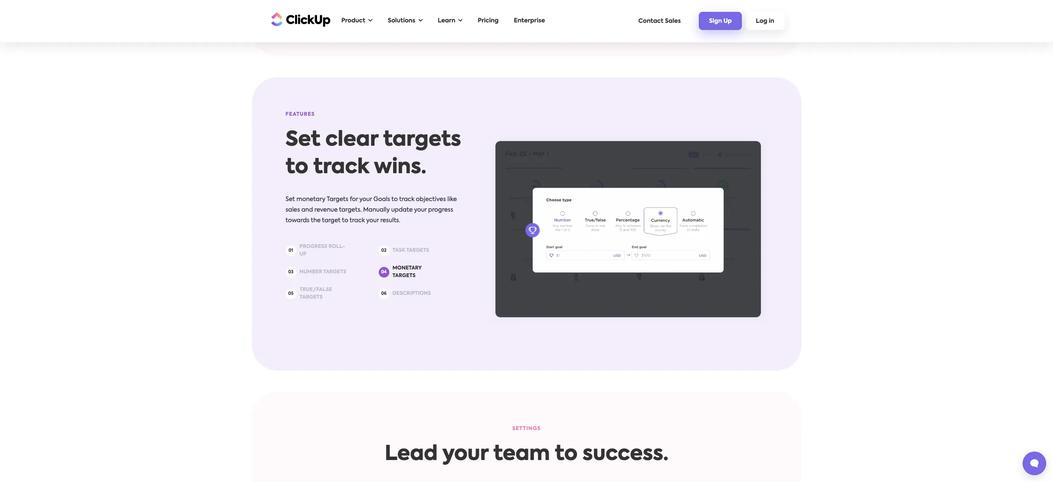 Task type: locate. For each thing, give the bounding box(es) containing it.
contact
[[639, 18, 664, 24]]

learn
[[438, 18, 456, 24]]

wins.
[[374, 158, 427, 178]]

set
[[286, 130, 321, 151], [286, 197, 295, 203]]

objectives
[[416, 197, 446, 203]]

roll-
[[329, 245, 345, 250]]

task targets
[[393, 249, 430, 254]]

set inside "set clear targets to track wins."
[[286, 130, 321, 151]]

enterprise link
[[510, 12, 550, 30]]

track
[[313, 158, 369, 178], [399, 197, 415, 203], [350, 218, 365, 224]]

monetary
[[393, 266, 422, 271]]

true/false
[[300, 288, 332, 293]]

to inside "set clear targets to track wins."
[[286, 158, 309, 178]]

sales
[[665, 18, 681, 24]]

team
[[494, 445, 550, 466]]

sign
[[710, 18, 723, 24]]

pricing
[[478, 18, 499, 24]]

number targets
[[300, 270, 347, 275]]

your
[[360, 197, 372, 203], [414, 207, 427, 213], [366, 218, 379, 224], [443, 445, 489, 466]]

log
[[756, 18, 768, 24]]

in
[[769, 18, 775, 24]]

set down features
[[286, 130, 321, 151]]

1 vertical spatial track
[[399, 197, 415, 203]]

targets up revenue
[[327, 197, 349, 203]]

contact sales
[[639, 18, 681, 24]]

descriptions
[[393, 292, 431, 297]]

2 set from the top
[[286, 197, 295, 203]]

task
[[393, 249, 405, 254]]

0 vertical spatial track
[[313, 158, 369, 178]]

success.
[[583, 445, 669, 466]]

log in link
[[746, 12, 785, 30]]

targets right task
[[407, 249, 430, 254]]

targets inside set monetary targets for your goals to track objectives like sales and revenue targets. manually update your progress towards the target to track your results.
[[327, 197, 349, 203]]

revenue
[[315, 207, 338, 213]]

set clear targets to track wins.
[[286, 130, 462, 178]]

set for set clear targets to track wins.
[[286, 130, 321, 151]]

progress
[[300, 245, 328, 250]]

the
[[311, 218, 321, 224]]

targets down monetary
[[393, 274, 416, 279]]

1 set from the top
[[286, 130, 321, 151]]

up
[[724, 18, 732, 24]]

monetary
[[297, 197, 326, 203]]

solutions button
[[384, 12, 427, 30]]

targets inside true/false targets
[[300, 295, 323, 301]]

1 vertical spatial set
[[286, 197, 295, 203]]

targets.
[[339, 207, 362, 213]]

results.
[[381, 218, 401, 224]]

targets for number targets
[[323, 270, 347, 275]]

targets inside monetary targets
[[393, 274, 416, 279]]

0 vertical spatial set
[[286, 130, 321, 151]]

to
[[286, 158, 309, 178], [392, 197, 398, 203], [342, 218, 348, 224], [555, 445, 578, 466]]

set up sales
[[286, 197, 295, 203]]

2 vertical spatial track
[[350, 218, 365, 224]]

track up update
[[399, 197, 415, 203]]

monetary targets
[[393, 266, 422, 279]]

sales
[[286, 207, 300, 213]]

targets right number
[[323, 270, 347, 275]]

contact sales button
[[635, 14, 685, 28]]

update
[[392, 207, 413, 213]]

targets down true/false
[[300, 295, 323, 301]]

product
[[342, 18, 366, 24]]

track down clear
[[313, 158, 369, 178]]

set inside set monetary targets for your goals to track objectives like sales and revenue targets. manually update your progress towards the target to track your results.
[[286, 197, 295, 203]]

for
[[350, 197, 358, 203]]

settings
[[513, 427, 541, 432]]

track down targets.
[[350, 218, 365, 224]]

targets
[[327, 197, 349, 203], [407, 249, 430, 254], [323, 270, 347, 275], [393, 274, 416, 279], [300, 295, 323, 301]]

towards
[[286, 218, 310, 224]]



Task type: vqa. For each thing, say whether or not it's contained in the screenshot.
clear
yes



Task type: describe. For each thing, give the bounding box(es) containing it.
targets for task targets
[[407, 249, 430, 254]]

target
[[322, 218, 341, 224]]

targets for true/false targets
[[300, 295, 323, 301]]

pricing link
[[474, 12, 503, 30]]

enterprise
[[514, 18, 545, 24]]

and
[[302, 207, 313, 213]]

manually
[[363, 207, 390, 213]]

clickup image
[[269, 11, 331, 27]]

progress roll- up
[[300, 245, 345, 257]]

targets
[[383, 130, 462, 151]]

solutions
[[388, 18, 416, 24]]

learn button
[[434, 12, 467, 30]]

log in
[[756, 18, 775, 24]]

lead your team to success.
[[385, 445, 669, 466]]

progress
[[428, 207, 454, 213]]

true/false targets
[[300, 288, 332, 301]]

targets for monetary targets
[[393, 274, 416, 279]]

lead
[[385, 445, 438, 466]]

sign up
[[710, 18, 732, 24]]

like
[[448, 197, 457, 203]]

set for set monetary targets for your goals to track objectives like sales and revenue targets. manually update your progress towards the target to track your results.
[[286, 197, 295, 203]]

track inside "set clear targets to track wins."
[[313, 158, 369, 178]]

currency target.png image
[[489, 135, 768, 325]]

product button
[[337, 12, 377, 30]]

number
[[300, 270, 322, 275]]

up
[[300, 252, 307, 257]]

sign up button
[[699, 12, 742, 30]]

set monetary targets for your goals to track objectives like sales and revenue targets. manually update your progress towards the target to track your results.
[[286, 197, 457, 224]]

goals
[[374, 197, 390, 203]]

features
[[286, 112, 315, 117]]

clear
[[326, 130, 378, 151]]



